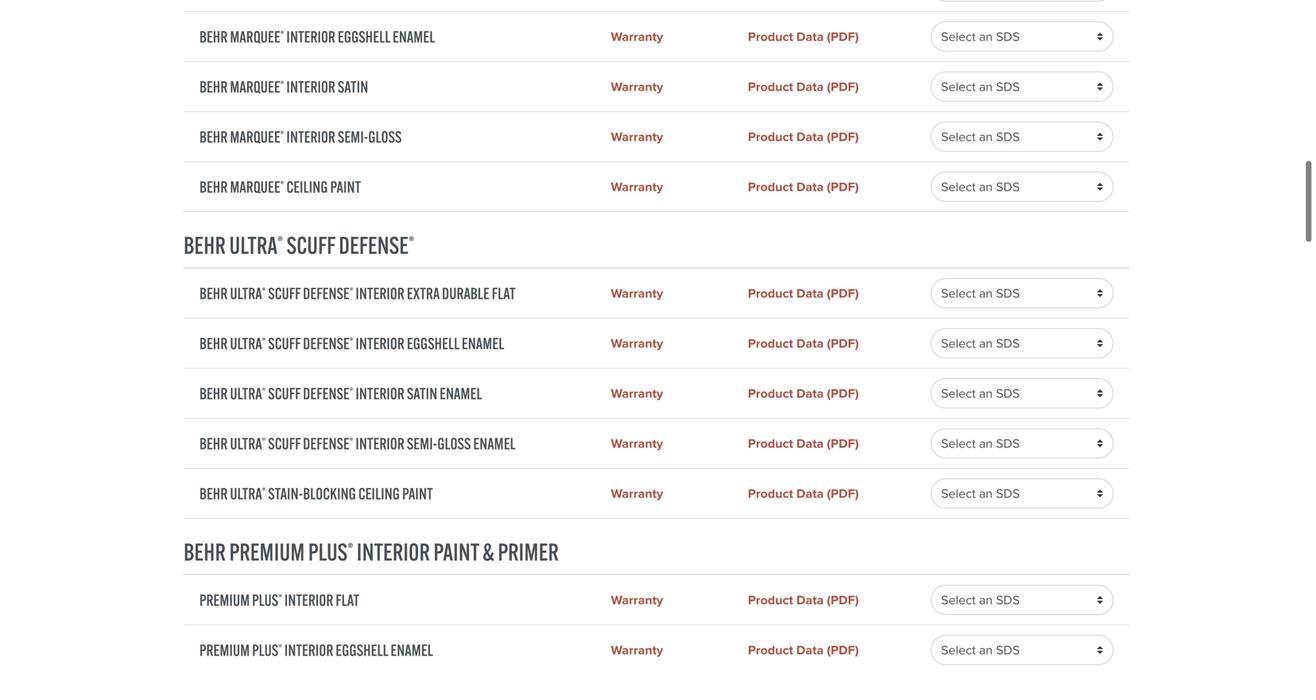 Task type: describe. For each thing, give the bounding box(es) containing it.
behr ultra ® scuff defense ® interior eggshell enamel
[[200, 334, 504, 353]]

behr for behr marquee ® interior semi-gloss
[[200, 127, 228, 147]]

® inside premium plus ® interior flat
[[278, 592, 282, 604]]

interior up behr marquee ® interior satin in the left top of the page
[[287, 27, 335, 47]]

(pdf) for 11th warranty link from the bottom of the page
[[827, 27, 859, 46]]

behr marquee ® interior semi-gloss
[[200, 127, 402, 147]]

product data (pdf) link for 11th warranty link from the bottom of the page
[[748, 27, 931, 46]]

0 vertical spatial plus
[[308, 537, 348, 567]]

interior up behr ultra ® scuff defense ® interior semi-gloss enamel
[[356, 384, 405, 404]]

marquee for interior satin
[[230, 77, 281, 97]]

product data (pdf) link for tenth warranty link from the bottom of the page
[[748, 77, 931, 96]]

(pdf) for second warranty link from the bottom
[[827, 591, 859, 610]]

(pdf) for seventh warranty link
[[827, 384, 859, 403]]

premium plus ® interior eggshell enamel
[[200, 641, 433, 660]]

blocking
[[303, 484, 356, 504]]

primer
[[498, 537, 559, 567]]

behr ultra ® stain-blocking ceiling paint
[[200, 484, 433, 504]]

premium plus ® interior flat
[[200, 590, 360, 610]]

product data (pdf) link for 11th warranty link from the top
[[748, 641, 931, 660]]

defense for interior semi-gloss enamel
[[303, 434, 350, 454]]

1 vertical spatial satin
[[407, 384, 438, 404]]

ultra for interior extra durable flat
[[230, 283, 262, 303]]

3 warranty link from the top
[[611, 127, 748, 146]]

7 product from the top
[[748, 384, 794, 403]]

interior left extra
[[356, 283, 405, 303]]

plus for interior eggshell enamel
[[252, 641, 278, 660]]

11 product data (pdf) from the top
[[748, 641, 859, 660]]

2 product data (pdf) from the top
[[748, 77, 859, 96]]

warranty for seventh warranty link
[[611, 384, 663, 403]]

behr
[[184, 230, 226, 260]]

marquee for interior semi-gloss
[[230, 127, 281, 147]]

11 product from the top
[[748, 641, 794, 660]]

data for 11th warranty link from the bottom of the page
[[797, 27, 824, 46]]

interior up the premium plus ® interior eggshell enamel
[[285, 590, 333, 610]]

warranty for eighth warranty link
[[611, 434, 663, 453]]

0 vertical spatial premium
[[229, 537, 305, 567]]

scuff
[[287, 230, 335, 260]]

1 product data (pdf) from the top
[[748, 27, 859, 46]]

0 horizontal spatial semi-
[[338, 127, 368, 147]]

(pdf) for fourth warranty link from the top
[[827, 177, 859, 196]]

behr for behr ultra ® scuff defense ® interior satin enamel
[[200, 384, 228, 404]]

marquee for ceiling paint
[[230, 177, 281, 197]]

defense
[[339, 230, 409, 260]]

® inside behr marquee ® ceiling paint
[[281, 179, 284, 190]]

8 product data (pdf) from the top
[[748, 434, 859, 453]]

5 warranty link from the top
[[611, 284, 748, 303]]

5 product data (pdf) from the top
[[748, 284, 859, 303]]

9 warranty link from the top
[[611, 484, 748, 503]]

warranty for 3rd warranty link from the bottom of the page
[[611, 484, 663, 503]]

premium for interior eggshell enamel
[[200, 641, 250, 660]]

0 vertical spatial paint
[[330, 177, 361, 197]]

data for 3rd warranty link from the bottom of the page
[[797, 484, 824, 503]]

1 vertical spatial flat
[[336, 590, 360, 610]]

&
[[483, 537, 495, 567]]

11 warranty link from the top
[[611, 641, 748, 660]]

1 horizontal spatial flat
[[492, 283, 516, 303]]

warranty for 5th warranty link from the top of the page
[[611, 284, 663, 303]]

plus for interior flat
[[252, 590, 278, 610]]

9 product from the top
[[748, 484, 794, 503]]

interior down premium plus ® interior flat in the bottom of the page
[[285, 641, 333, 660]]

® inside 'behr premium plus ® interior paint & primer'
[[348, 540, 353, 557]]

3 product data (pdf) from the top
[[748, 127, 859, 146]]

scuff for interior extra durable flat
[[268, 283, 301, 303]]

warranty for sixth warranty link
[[611, 334, 663, 353]]

product data (pdf) link for second warranty link from the bottom
[[748, 591, 931, 610]]

scuff for interior eggshell enamel
[[268, 334, 301, 353]]

data for fourth warranty link from the top
[[797, 177, 824, 196]]

eggshell for behr marquee
[[338, 27, 390, 47]]

behr ultra ® scuff defense ® interior semi-gloss enamel
[[200, 434, 516, 454]]

behr for behr marquee ® interior satin
[[200, 77, 228, 97]]

ultra for interior semi-gloss enamel
[[230, 434, 262, 454]]

1 horizontal spatial ceiling
[[359, 484, 400, 504]]

behr for behr ultra ® scuff defense ® interior extra durable flat
[[200, 283, 228, 303]]

6 product from the top
[[748, 334, 794, 353]]

extra
[[407, 283, 440, 303]]



Task type: vqa. For each thing, say whether or not it's contained in the screenshot.
fourth Warranty from the top
yes



Task type: locate. For each thing, give the bounding box(es) containing it.
defense down scuff
[[303, 283, 350, 303]]

3 data from the top
[[797, 127, 824, 146]]

1 (pdf) from the top
[[827, 27, 859, 46]]

2 warranty link from the top
[[611, 77, 748, 96]]

0 vertical spatial semi-
[[338, 127, 368, 147]]

3 product data (pdf) link from the top
[[748, 127, 931, 146]]

marquee up ultra
[[230, 177, 281, 197]]

1 vertical spatial eggshell
[[407, 334, 460, 353]]

marquee up the behr marquee ® interior semi-gloss
[[230, 77, 281, 97]]

1 vertical spatial ceiling
[[359, 484, 400, 504]]

defense for interior extra durable flat
[[303, 283, 350, 303]]

8 warranty link from the top
[[611, 434, 748, 453]]

11 data from the top
[[797, 641, 824, 660]]

interior down behr ultra ® scuff defense ® interior extra durable flat
[[356, 334, 405, 353]]

9 (pdf) from the top
[[827, 484, 859, 503]]

4 marquee from the top
[[230, 177, 281, 197]]

1 vertical spatial gloss
[[438, 434, 471, 454]]

0 horizontal spatial gloss
[[368, 127, 402, 147]]

data for seventh warranty link
[[797, 384, 824, 403]]

1 horizontal spatial paint
[[402, 484, 433, 504]]

product data (pdf) link
[[748, 27, 931, 46], [748, 77, 931, 96], [748, 127, 931, 146], [748, 177, 931, 196], [748, 284, 931, 303], [748, 334, 931, 353], [748, 384, 931, 403], [748, 434, 931, 453], [748, 484, 931, 503], [748, 591, 931, 610], [748, 641, 931, 660]]

1 product from the top
[[748, 27, 794, 46]]

® inside the premium plus ® interior eggshell enamel
[[278, 642, 282, 654]]

1 warranty from the top
[[611, 27, 663, 46]]

behr for behr premium plus ® interior paint & primer
[[184, 537, 226, 567]]

product data (pdf) link for 9th warranty link from the bottom of the page
[[748, 127, 931, 146]]

flat
[[492, 283, 516, 303], [336, 590, 360, 610]]

warranty for second warranty link from the bottom
[[611, 591, 663, 610]]

8 product data (pdf) link from the top
[[748, 434, 931, 453]]

flat down 'behr premium plus ® interior paint & primer'
[[336, 590, 360, 610]]

0 vertical spatial gloss
[[368, 127, 402, 147]]

(pdf) for sixth warranty link
[[827, 334, 859, 353]]

7 product data (pdf) from the top
[[748, 384, 859, 403]]

0 vertical spatial satin
[[338, 77, 368, 97]]

ceiling right 'blocking'
[[359, 484, 400, 504]]

product data (pdf) link for fourth warranty link from the top
[[748, 177, 931, 196]]

2 vertical spatial plus
[[252, 641, 278, 660]]

data for sixth warranty link
[[797, 334, 824, 353]]

product data (pdf) link for sixth warranty link
[[748, 334, 931, 353]]

paint
[[330, 177, 361, 197], [402, 484, 433, 504]]

6 product data (pdf) link from the top
[[748, 334, 931, 353]]

product data (pdf)
[[748, 27, 859, 46], [748, 77, 859, 96], [748, 127, 859, 146], [748, 177, 859, 196], [748, 284, 859, 303], [748, 334, 859, 353], [748, 384, 859, 403], [748, 434, 859, 453], [748, 484, 859, 503], [748, 591, 859, 610], [748, 641, 859, 660]]

9 product data (pdf) from the top
[[748, 484, 859, 503]]

3 product from the top
[[748, 127, 794, 146]]

ultra
[[230, 283, 262, 303], [230, 334, 262, 353], [230, 384, 262, 404], [230, 434, 262, 454], [230, 484, 262, 504]]

1 horizontal spatial gloss
[[438, 434, 471, 454]]

10 data from the top
[[797, 591, 824, 610]]

behr for behr ultra ® scuff defense ® interior semi-gloss enamel
[[200, 434, 228, 454]]

2 product from the top
[[748, 77, 794, 96]]

5 product data (pdf) link from the top
[[748, 284, 931, 303]]

2 warranty from the top
[[611, 77, 663, 96]]

ultra
[[229, 230, 278, 260]]

3 marquee from the top
[[230, 127, 281, 147]]

interior down behr ultra ® scuff defense ® interior satin enamel
[[356, 434, 405, 454]]

® inside the behr marquee ® interior semi-gloss
[[281, 128, 284, 140]]

plus down premium plus ® interior flat in the bottom of the page
[[252, 641, 278, 660]]

4 product from the top
[[748, 177, 794, 196]]

10 product data (pdf) from the top
[[748, 591, 859, 610]]

3 defense from the top
[[303, 384, 350, 404]]

marquee up behr marquee ® interior satin in the left top of the page
[[230, 27, 281, 47]]

5 ultra from the top
[[230, 484, 262, 504]]

warranty for 9th warranty link from the bottom of the page
[[611, 127, 663, 146]]

behr for behr ultra ® scuff defense ® interior eggshell enamel
[[200, 334, 228, 353]]

0 horizontal spatial paint
[[330, 177, 361, 197]]

2 (pdf) from the top
[[827, 77, 859, 96]]

interior
[[287, 27, 335, 47], [287, 77, 335, 97], [287, 127, 335, 147], [356, 283, 405, 303], [356, 334, 405, 353], [356, 384, 405, 404], [356, 434, 405, 454], [285, 590, 333, 610], [285, 641, 333, 660]]

®
[[281, 28, 284, 40], [281, 78, 284, 90], [281, 128, 284, 140], [281, 179, 284, 190], [278, 233, 283, 250], [409, 233, 414, 250], [262, 285, 266, 297], [350, 285, 353, 297], [262, 335, 266, 347], [350, 335, 353, 347], [262, 385, 266, 397], [350, 385, 353, 397], [262, 435, 266, 447], [350, 435, 353, 447], [262, 485, 266, 497], [348, 540, 353, 557], [278, 592, 282, 604], [278, 642, 282, 654]]

4 data from the top
[[797, 177, 824, 196]]

2 marquee from the top
[[230, 77, 281, 97]]

paint up 'defense'
[[330, 177, 361, 197]]

behr ultra ® scuff defense ®
[[184, 230, 414, 260]]

behr premium plus ® interior paint & primer
[[184, 537, 559, 567]]

flat right durable
[[492, 283, 516, 303]]

(pdf) for eighth warranty link
[[827, 434, 859, 453]]

(pdf)
[[827, 27, 859, 46], [827, 77, 859, 96], [827, 127, 859, 146], [827, 177, 859, 196], [827, 284, 859, 303], [827, 334, 859, 353], [827, 384, 859, 403], [827, 434, 859, 453], [827, 484, 859, 503], [827, 591, 859, 610], [827, 641, 859, 660]]

defense down behr ultra ® scuff defense ® interior eggshell enamel
[[303, 384, 350, 404]]

behr ultra ® scuff defense ® interior extra durable flat
[[200, 283, 516, 303]]

product data (pdf) link for 5th warranty link from the top of the page
[[748, 284, 931, 303]]

defense up behr ultra ® scuff defense ® interior satin enamel
[[303, 334, 350, 353]]

2 data from the top
[[797, 77, 824, 96]]

data for 11th warranty link from the top
[[797, 641, 824, 660]]

semi-
[[338, 127, 368, 147], [407, 434, 438, 454]]

warranty for fourth warranty link from the top
[[611, 177, 663, 196]]

behr marquee ® interior eggshell enamel
[[200, 27, 435, 47]]

warranty for 11th warranty link from the top
[[611, 641, 663, 660]]

3 scuff from the top
[[268, 384, 301, 404]]

behr for behr marquee ® ceiling paint
[[200, 177, 228, 197]]

data for 5th warranty link from the top of the page
[[797, 284, 824, 303]]

paint up interior
[[402, 484, 433, 504]]

ceiling down the behr marquee ® interior semi-gloss
[[287, 177, 328, 197]]

interior down behr marquee ® interior satin in the left top of the page
[[287, 127, 335, 147]]

durable
[[442, 283, 490, 303]]

interior
[[357, 537, 430, 567]]

9 warranty from the top
[[611, 484, 663, 503]]

7 warranty link from the top
[[611, 384, 748, 403]]

scuff
[[268, 283, 301, 303], [268, 334, 301, 353], [268, 384, 301, 404], [268, 434, 301, 454]]

product data (pdf) link for 3rd warranty link from the bottom of the page
[[748, 484, 931, 503]]

(pdf) for 3rd warranty link from the bottom of the page
[[827, 484, 859, 503]]

scuff for interior satin enamel
[[268, 384, 301, 404]]

1 horizontal spatial satin
[[407, 384, 438, 404]]

defense up 'blocking'
[[303, 434, 350, 454]]

11 product data (pdf) link from the top
[[748, 641, 931, 660]]

warranty for tenth warranty link from the bottom of the page
[[611, 77, 663, 96]]

eggshell
[[338, 27, 390, 47], [407, 334, 460, 353], [336, 641, 388, 660]]

behr for behr ultra ® stain-blocking ceiling paint
[[200, 484, 228, 504]]

1 vertical spatial premium
[[200, 590, 250, 610]]

1 vertical spatial plus
[[252, 590, 278, 610]]

1 vertical spatial semi-
[[407, 434, 438, 454]]

1 horizontal spatial semi-
[[407, 434, 438, 454]]

defense for interior eggshell enamel
[[303, 334, 350, 353]]

marquee
[[230, 27, 281, 47], [230, 77, 281, 97], [230, 127, 281, 147], [230, 177, 281, 197]]

warranty
[[611, 27, 663, 46], [611, 77, 663, 96], [611, 127, 663, 146], [611, 177, 663, 196], [611, 284, 663, 303], [611, 334, 663, 353], [611, 384, 663, 403], [611, 434, 663, 453], [611, 484, 663, 503], [611, 591, 663, 610], [611, 641, 663, 660]]

0 vertical spatial ceiling
[[287, 177, 328, 197]]

2 vertical spatial premium
[[200, 641, 250, 660]]

data for second warranty link from the bottom
[[797, 591, 824, 610]]

behr
[[200, 27, 228, 47], [200, 77, 228, 97], [200, 127, 228, 147], [200, 177, 228, 197], [200, 283, 228, 303], [200, 334, 228, 353], [200, 384, 228, 404], [200, 434, 228, 454], [200, 484, 228, 504], [184, 537, 226, 567]]

eggshell for premium plus
[[336, 641, 388, 660]]

4 defense from the top
[[303, 434, 350, 454]]

satin
[[338, 77, 368, 97], [407, 384, 438, 404]]

enamel
[[393, 27, 435, 47], [462, 334, 504, 353], [440, 384, 482, 404], [473, 434, 516, 454], [391, 641, 433, 660]]

1 ultra from the top
[[230, 283, 262, 303]]

6 (pdf) from the top
[[827, 334, 859, 353]]

1 marquee from the top
[[230, 27, 281, 47]]

4 warranty from the top
[[611, 177, 663, 196]]

3 (pdf) from the top
[[827, 127, 859, 146]]

4 (pdf) from the top
[[827, 177, 859, 196]]

marquee up behr marquee ® ceiling paint
[[230, 127, 281, 147]]

7 data from the top
[[797, 384, 824, 403]]

0 horizontal spatial ceiling
[[287, 177, 328, 197]]

4 product data (pdf) link from the top
[[748, 177, 931, 196]]

2 defense from the top
[[303, 334, 350, 353]]

ultra for interior satin enamel
[[230, 384, 262, 404]]

8 data from the top
[[797, 434, 824, 453]]

behr for behr marquee ® interior eggshell enamel
[[200, 27, 228, 47]]

8 (pdf) from the top
[[827, 434, 859, 453]]

plus down 'blocking'
[[308, 537, 348, 567]]

marquee for interior eggshell enamel
[[230, 27, 281, 47]]

stain-
[[268, 484, 303, 504]]

behr marquee ® interior satin
[[200, 77, 368, 97]]

1 defense from the top
[[303, 283, 350, 303]]

2 ultra from the top
[[230, 334, 262, 353]]

10 warranty link from the top
[[611, 591, 748, 610]]

9 data from the top
[[797, 484, 824, 503]]

1 warranty link from the top
[[611, 27, 748, 46]]

data for tenth warranty link from the bottom of the page
[[797, 77, 824, 96]]

defense for interior satin enamel
[[303, 384, 350, 404]]

8 product from the top
[[748, 434, 794, 453]]

0 vertical spatial flat
[[492, 283, 516, 303]]

behr ultra ® scuff defense ® interior satin enamel
[[200, 384, 482, 404]]

1 scuff from the top
[[268, 283, 301, 303]]

0 horizontal spatial satin
[[338, 77, 368, 97]]

7 (pdf) from the top
[[827, 384, 859, 403]]

product data (pdf) link for eighth warranty link
[[748, 434, 931, 453]]

5 data from the top
[[797, 284, 824, 303]]

3 warranty from the top
[[611, 127, 663, 146]]

1 data from the top
[[797, 27, 824, 46]]

0 vertical spatial eggshell
[[338, 27, 390, 47]]

data
[[797, 27, 824, 46], [797, 77, 824, 96], [797, 127, 824, 146], [797, 177, 824, 196], [797, 284, 824, 303], [797, 334, 824, 353], [797, 384, 824, 403], [797, 434, 824, 453], [797, 484, 824, 503], [797, 591, 824, 610], [797, 641, 824, 660]]

2 scuff from the top
[[268, 334, 301, 353]]

gloss
[[368, 127, 402, 147], [438, 434, 471, 454]]

1 vertical spatial paint
[[402, 484, 433, 504]]

product data (pdf) link for seventh warranty link
[[748, 384, 931, 403]]

6 product data (pdf) from the top
[[748, 334, 859, 353]]

10 warranty from the top
[[611, 591, 663, 610]]

8 warranty from the top
[[611, 434, 663, 453]]

9 product data (pdf) link from the top
[[748, 484, 931, 503]]

5 warranty from the top
[[611, 284, 663, 303]]

6 data from the top
[[797, 334, 824, 353]]

scuff for interior semi-gloss enamel
[[268, 434, 301, 454]]

11 (pdf) from the top
[[827, 641, 859, 660]]

(pdf) for 5th warranty link from the top of the page
[[827, 284, 859, 303]]

5 product from the top
[[748, 284, 794, 303]]

6 warranty link from the top
[[611, 334, 748, 353]]

premium
[[229, 537, 305, 567], [200, 590, 250, 610], [200, 641, 250, 660]]

10 (pdf) from the top
[[827, 591, 859, 610]]

paint
[[434, 537, 479, 567]]

4 warranty link from the top
[[611, 177, 748, 196]]

interior down behr marquee ® interior eggshell enamel
[[287, 77, 335, 97]]

4 product data (pdf) from the top
[[748, 177, 859, 196]]

3 ultra from the top
[[230, 384, 262, 404]]

data for 9th warranty link from the bottom of the page
[[797, 127, 824, 146]]

® inside behr marquee ® interior eggshell enamel
[[281, 28, 284, 40]]

5 (pdf) from the top
[[827, 284, 859, 303]]

plus up the premium plus ® interior eggshell enamel
[[252, 590, 278, 610]]

7 warranty from the top
[[611, 384, 663, 403]]

4 ultra from the top
[[230, 434, 262, 454]]

® inside 'behr ultra ® stain-blocking ceiling paint'
[[262, 485, 266, 497]]

7 product data (pdf) link from the top
[[748, 384, 931, 403]]

(pdf) for 11th warranty link from the top
[[827, 641, 859, 660]]

data for eighth warranty link
[[797, 434, 824, 453]]

behr marquee ® ceiling paint
[[200, 177, 361, 197]]

2 product data (pdf) link from the top
[[748, 77, 931, 96]]

0 horizontal spatial flat
[[336, 590, 360, 610]]

6 warranty from the top
[[611, 334, 663, 353]]

(pdf) for tenth warranty link from the bottom of the page
[[827, 77, 859, 96]]

4 scuff from the top
[[268, 434, 301, 454]]

ultra for interior eggshell enamel
[[230, 334, 262, 353]]

warranty for 11th warranty link from the bottom of the page
[[611, 27, 663, 46]]

1 product data (pdf) link from the top
[[748, 27, 931, 46]]

10 product data (pdf) link from the top
[[748, 591, 931, 610]]

10 product from the top
[[748, 591, 794, 610]]

11 warranty from the top
[[611, 641, 663, 660]]

(pdf) for 9th warranty link from the bottom of the page
[[827, 127, 859, 146]]

plus
[[308, 537, 348, 567], [252, 590, 278, 610], [252, 641, 278, 660]]

product
[[748, 27, 794, 46], [748, 77, 794, 96], [748, 127, 794, 146], [748, 177, 794, 196], [748, 284, 794, 303], [748, 334, 794, 353], [748, 384, 794, 403], [748, 434, 794, 453], [748, 484, 794, 503], [748, 591, 794, 610], [748, 641, 794, 660]]

ceiling
[[287, 177, 328, 197], [359, 484, 400, 504]]

® inside behr marquee ® interior satin
[[281, 78, 284, 90]]

defense
[[303, 283, 350, 303], [303, 334, 350, 353], [303, 384, 350, 404], [303, 434, 350, 454]]

premium for interior flat
[[200, 590, 250, 610]]

warranty link
[[611, 27, 748, 46], [611, 77, 748, 96], [611, 127, 748, 146], [611, 177, 748, 196], [611, 284, 748, 303], [611, 334, 748, 353], [611, 384, 748, 403], [611, 434, 748, 453], [611, 484, 748, 503], [611, 591, 748, 610], [611, 641, 748, 660]]

2 vertical spatial eggshell
[[336, 641, 388, 660]]



